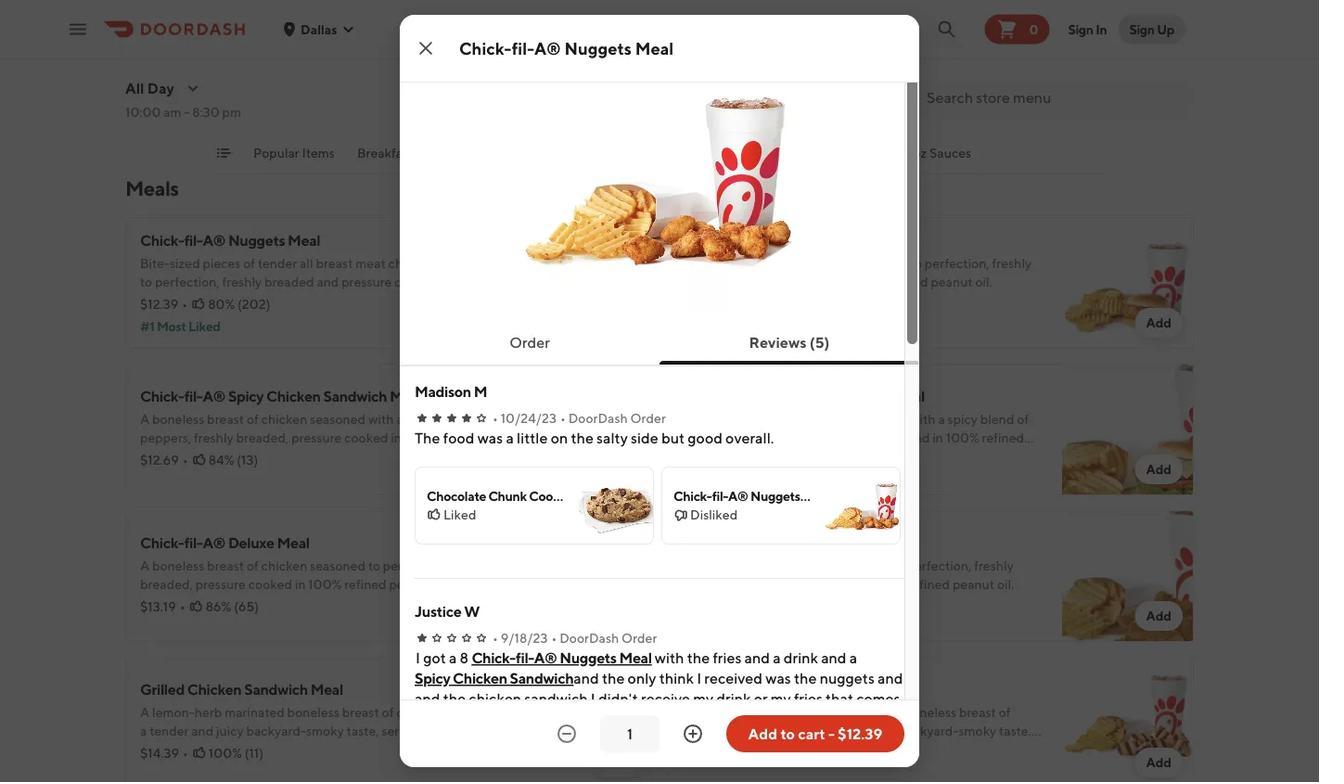 Task type: vqa. For each thing, say whether or not it's contained in the screenshot.
radio
no



Task type: locate. For each thing, give the bounding box(es) containing it.
sauce. inside grilled nuggets meal bite-sized pieces of freshly marinated boneless breast of chicken, grilled for a tender and juicy backyard-smoky taste. available in 8-count or 12-count entrées with choice of dipping sauce.
[[730, 760, 767, 776]]

1 horizontal spatial deluxe
[[844, 387, 890, 405]]

most
[[157, 319, 186, 334], [701, 319, 730, 334]]

all day
[[125, 79, 174, 97]]

chick-fil-a® nuggets meal dialog
[[400, 0, 920, 782]]

1 vertical spatial deluxe
[[228, 534, 274, 552]]

chocolate
[[427, 489, 486, 504]]

greek yogurt parfait image
[[521, 0, 652, 122]]

of inside grilled chicken sandwich meal a lemon-herb marinated boneless breast of chicken, grilled for a tender and juicy backyard-smoky taste, served on a toasted multigrain bun with green leaf lettuce and tomato. pairs well with honey roasted bbq sauce.
[[382, 705, 394, 720]]

a® right "berries"
[[534, 38, 561, 58]]

2 vertical spatial oil.
[[997, 577, 1015, 592]]

add button for greek yogurt parfait
[[593, 82, 641, 111]]

refined inside chick-fil-a® sandwich meal a boneless breast of chicken seasoned to perfection, freshly breaded, pressure cooked in 100% refined peanut oil. $12.29 • #3 most liked
[[886, 274, 929, 290]]

0 vertical spatial bun
[[401, 449, 424, 464]]

2 vertical spatial pieces
[[745, 705, 783, 720]]

0 horizontal spatial 12-
[[373, 293, 391, 308]]

1 horizontal spatial tender
[[258, 256, 297, 271]]

0 horizontal spatial $12.39
[[140, 296, 178, 312]]

0 vertical spatial oil.
[[976, 274, 993, 290]]

most down $12.39 •
[[157, 319, 186, 334]]

meal inside chick-n-strips® meal boneless chicken tenders seasoned to perfection, freshly breaded and pressure cooked in 100% refined peanut oil.
[[793, 534, 826, 552]]

entrées left 80%
[[140, 311, 185, 327]]

available right current quantity is 1 number field
[[682, 742, 737, 757]]

a® up 84%
[[203, 387, 226, 405]]

2 juicy from the left
[[869, 723, 896, 739]]

entrées
[[140, 311, 185, 327], [873, 742, 917, 757]]

fil- down the 9/18/23
[[516, 649, 534, 667]]

100% inside chick-n-strips® meal boneless chicken tenders seasoned to perfection, freshly breaded and pressure cooked in 100% refined peanut oil.
[[872, 577, 906, 592]]

marinated up add to cart - $12.39
[[842, 705, 902, 720]]

0 horizontal spatial bite-
[[140, 256, 170, 271]]

chicken, up tomato.
[[396, 705, 446, 720]]

0 vertical spatial entrées
[[140, 311, 185, 327]]

spicy down justice
[[415, 670, 450, 687]]

fil-
[[512, 38, 534, 58], [184, 232, 203, 249], [726, 232, 745, 249], [184, 387, 203, 405], [712, 489, 728, 504], [184, 534, 203, 552], [516, 649, 534, 667]]

0 vertical spatial or
[[431, 293, 443, 308]]

0 horizontal spatial breaded
[[265, 274, 314, 290]]

1 backyard- from the left
[[246, 723, 306, 739]]

of up add to cart - $12.39
[[785, 705, 797, 720]]

meal inside chick-fil-a® spicy chicken sandwich meal a boneless breast of chicken seasoned with a spicy blend of peppers, freshly breaded, pressure cooked in 100% refined peanut oil and served on a toasted, buttered bun with dill pickle chips. also available on a multigrain bun.
[[390, 387, 422, 405]]

a inside grilled chicken sandwich meal a lemon-herb marinated boneless breast of chicken, grilled for a tender and juicy backyard-smoky taste, served on a toasted multigrain bun with green leaf lettuce and tomato. pairs well with honey roasted bbq sauce.
[[140, 705, 150, 720]]

pieces up 80%
[[203, 256, 241, 271]]

1 vertical spatial pieces
[[203, 256, 241, 271]]

1 vertical spatial $12.39
[[838, 725, 883, 743]]

entrées right cart
[[873, 742, 917, 757]]

2 backyard- from the left
[[899, 723, 959, 739]]

0 vertical spatial breaded,
[[682, 274, 735, 290]]

sign in
[[1068, 21, 1107, 37]]

2 vertical spatial choice
[[948, 742, 987, 757]]

0 horizontal spatial fresh
[[419, 39, 449, 54]]

pickle
[[140, 467, 175, 483]]

to inside "button"
[[781, 725, 795, 743]]

chick-fil-a® deluxe meal image
[[521, 510, 652, 642]]

pressure down meat
[[342, 274, 392, 290]]

1 vertical spatial or
[[803, 742, 815, 757]]

grilled up increase quantity by 1 icon
[[682, 681, 727, 698]]

add for grilled nuggets meal
[[1146, 755, 1172, 770]]

sized up $13.49
[[712, 705, 742, 720]]

chicken up toasted,
[[266, 387, 321, 405]]

1 horizontal spatial entrées
[[873, 742, 917, 757]]

sign in link
[[1057, 11, 1119, 48]]

1 horizontal spatial bun
[[401, 449, 424, 464]]

chick- inside chick-fil-a® sandwich meal a boneless breast of chicken seasoned to perfection, freshly breaded, pressure cooked in 100% refined peanut oil. $12.29 • #3 most liked
[[682, 232, 726, 249]]

to inside chick-fil-a® nuggets meal bite-sized pieces of tender all breast meat chicken, seasoned to perfection, freshly breaded and pressure cooked in 100% refined peanut oil. available in 8-count, 12-count, or 30-count entrées with choice of dipping sauce.
[[140, 274, 152, 290]]

1 count, from the left
[[333, 293, 371, 308]]

breast inside chick-fil-a® spicy chicken sandwich meal a boneless breast of chicken seasoned with a spicy blend of peppers, freshly breaded, pressure cooked in 100% refined peanut oil and served on a toasted, buttered bun with dill pickle chips. also available on a multigrain bun.
[[207, 412, 244, 427]]

1 horizontal spatial chicken
[[738, 558, 784, 573]]

and inside chick-fil-a® spicy chicken sandwich meal a boneless breast of chicken seasoned with a spicy blend of peppers, freshly breaded, pressure cooked in 100% refined peanut oil and served on a toasted, buttered bun with dill pickle chips. also available on a multigrain bun.
[[201, 449, 224, 464]]

1 horizontal spatial served
[[382, 723, 421, 739]]

sandwich inside chick-fil-a® nuggets meal spicy chicken sandwich
[[510, 670, 574, 687]]

boneless inside chick-fil-a® sandwich meal a boneless breast of chicken seasoned to perfection, freshly breaded, pressure cooked in 100% refined peanut oil. $12.29 • #3 most liked
[[694, 256, 746, 271]]

of inside chick-fil-a® sandwich meal a boneless breast of chicken seasoned to perfection, freshly breaded, pressure cooked in 100% refined peanut oil. $12.29 • #3 most liked
[[789, 256, 801, 271]]

0 horizontal spatial on
[[269, 449, 284, 464]]

chicken inside chick-fil-a® sandwich meal a boneless breast of chicken seasoned to perfection, freshly breaded, pressure cooked in 100% refined peanut oil. $12.29 • #3 most liked
[[803, 256, 849, 271]]

2 horizontal spatial fresh
[[962, 76, 992, 91]]

to inside chick-n-strips® meal boneless chicken tenders seasoned to perfection, freshly breaded and pressure cooked in 100% refined peanut oil.
[[892, 558, 905, 573]]

1 horizontal spatial multigrain
[[325, 467, 385, 483]]

0 vertical spatial served
[[817, 76, 857, 91]]

1 horizontal spatial backyard-
[[899, 723, 959, 739]]

1 horizontal spatial count,
[[391, 293, 429, 308]]

1 horizontal spatial spicy
[[415, 670, 450, 687]]

• right $14.39
[[183, 746, 188, 761]]

green inside grilled chicken sandwich meal a lemon-herb marinated boneless breast of chicken, grilled for a tender and juicy backyard-smoky taste, served on a toasted multigrain bun with green leaf lettuce and tomato. pairs well with honey roasted bbq sauce.
[[257, 742, 291, 757]]

of up (13)
[[247, 412, 259, 427]]

fresh up prepared
[[928, 57, 958, 72]]

available
[[249, 293, 304, 308], [682, 742, 737, 757]]

justice w
[[415, 603, 480, 620]]

breaded down boneless
[[682, 577, 732, 592]]

fil- down salads button
[[726, 232, 745, 249]]

doordash right the 10/24/23 at the left of page
[[569, 411, 628, 426]]

marinated
[[225, 705, 285, 720], [842, 705, 902, 720]]

backyard- left taste.
[[899, 723, 959, 739]]

0 vertical spatial choice
[[194, 57, 233, 72]]

bite- inside grilled nuggets meal bite-sized pieces of freshly marinated boneless breast of chicken, grilled for a tender and juicy backyard-smoky taste. available in 8-count or 12-count entrées with choice of dipping sauce.
[[682, 705, 712, 720]]

choice inside greek yogurt parfait creamy, organic vanilla bean greek yogurt with fresh berries and your choice of toppings. $6.49
[[194, 57, 233, 72]]

breaded, inside chick-fil-a® spicy chicken sandwich meal a boneless breast of chicken seasoned with a spicy blend of peppers, freshly breaded, pressure cooked in 100% refined peanut oil and served on a toasted, buttered bun with dill pickle chips. also available on a multigrain bun.
[[236, 430, 289, 445]]

juicy
[[216, 723, 244, 739], [869, 723, 896, 739]]

0 vertical spatial deluxe
[[844, 387, 890, 405]]

sized up $12.39 •
[[170, 256, 200, 271]]

made
[[804, 39, 838, 54]]

#3
[[682, 319, 699, 334]]

1 horizontal spatial 8-
[[753, 742, 766, 757]]

served up tomato.
[[382, 723, 421, 739]]

a® down the 9/18/23
[[534, 649, 557, 667]]

0 horizontal spatial pieces
[[203, 256, 241, 271]]

a inside chick-fil-a® spicy chicken sandwich meal a boneless breast of chicken seasoned with a spicy blend of peppers, freshly breaded, pressure cooked in 100% refined peanut oil and served on a toasted, buttered bun with dill pickle chips. also available on a multigrain bun.
[[140, 412, 150, 427]]

1 horizontal spatial 12-
[[818, 742, 836, 757]]

1 vertical spatial multigrain
[[140, 742, 200, 757]]

0 horizontal spatial chick-fil-a® nuggets meal image
[[521, 217, 652, 349]]

pieces up prepared
[[924, 39, 962, 54]]

8- left cart
[[753, 742, 766, 757]]

dipping inside grilled nuggets meal bite-sized pieces of freshly marinated boneless breast of chicken, grilled for a tender and juicy backyard-smoky taste. available in 8-count or 12-count entrées with choice of dipping sauce.
[[682, 760, 727, 776]]

spicy up (13)
[[228, 387, 264, 405]]

order for w
[[622, 631, 657, 646]]

0 vertical spatial for
[[488, 705, 505, 720]]

segments,
[[865, 57, 925, 72]]

or inside grilled nuggets meal bite-sized pieces of freshly marinated boneless breast of chicken, grilled for a tender and juicy backyard-smoky taste. available in 8-count or 12-count entrées with choice of dipping sauce.
[[803, 742, 815, 757]]

bun inside chick-fil-a® spicy chicken sandwich meal a boneless breast of chicken seasoned with a spicy blend of peppers, freshly breaded, pressure cooked in 100% refined peanut oil and served on a toasted, buttered bun with dill pickle chips. also available on a multigrain bun.
[[401, 449, 424, 464]]

multigrain inside chick-fil-a® spicy chicken sandwich meal a boneless breast of chicken seasoned with a spicy blend of peppers, freshly breaded, pressure cooked in 100% refined peanut oil and served on a toasted, buttered bun with dill pickle chips. also available on a multigrain bun.
[[325, 467, 385, 483]]

add button
[[593, 82, 641, 111], [1135, 308, 1183, 338], [593, 455, 641, 484], [1135, 455, 1183, 484], [1135, 601, 1183, 631], [593, 748, 641, 778], [1135, 748, 1183, 778]]

chick-fil-a® nuggets meal image
[[521, 217, 652, 349], [826, 468, 900, 544]]

pieces inside chick-fil-a® nuggets meal bite-sized pieces of tender all breast meat chicken, seasoned to perfection, freshly breaded and pressure cooked in 100% refined peanut oil. available in 8-count, 12-count, or 30-count entrées with choice of dipping sauce.
[[203, 256, 241, 271]]

• left the 10/24/23 at the left of page
[[493, 411, 498, 426]]

doordash for madison m
[[569, 411, 628, 426]]

a® up 80%
[[203, 232, 226, 249]]

0 vertical spatial 12-
[[373, 293, 391, 308]]

chick- inside chick-n-strips® meal boneless chicken tenders seasoned to perfection, freshly breaded and pressure cooked in 100% refined peanut oil.
[[682, 534, 726, 552]]

fil- up $12.39 •
[[184, 232, 203, 249]]

1 juicy from the left
[[216, 723, 244, 739]]

chicken inside chick-fil-a® nuggets meal spicy chicken sandwich
[[453, 670, 507, 687]]

served up also
[[226, 449, 266, 464]]

available down all
[[249, 293, 304, 308]]

1 horizontal spatial bite-
[[682, 705, 712, 720]]

breaded, inside chick-fil-a® sandwich meal a boneless breast of chicken seasoned to perfection, freshly breaded, pressure cooked in 100% refined peanut oil. $12.29 • #3 most liked
[[682, 274, 735, 290]]

or inside chick-fil-a® nuggets meal bite-sized pieces of tender all breast meat chicken, seasoned to perfection, freshly breaded and pressure cooked in 100% refined peanut oil. available in 8-count, 12-count, or 30-count entrées with choice of dipping sauce.
[[431, 293, 443, 308]]

0 horizontal spatial 8-
[[320, 293, 333, 308]]

sized
[[170, 256, 200, 271], [712, 705, 742, 720]]

decrease quantity by 1 image
[[556, 723, 578, 745]]

boneless inside chick-fil-a® spicy chicken sandwich meal a boneless breast of chicken seasoned with a spicy blend of peppers, freshly breaded, pressure cooked in 100% refined peanut oil and served on a toasted, buttered bun with dill pickle chips. also available on a multigrain bun.
[[152, 412, 204, 427]]

sized inside grilled nuggets meal bite-sized pieces of freshly marinated boneless breast of chicken, grilled for a tender and juicy backyard-smoky taste. available in 8-count or 12-count entrées with choice of dipping sauce.
[[712, 705, 742, 720]]

0 horizontal spatial bun
[[203, 742, 226, 757]]

0 vertical spatial dipping
[[272, 311, 317, 327]]

breast
[[316, 256, 353, 271], [749, 256, 786, 271], [207, 412, 244, 427], [342, 705, 379, 720], [959, 705, 997, 720]]

a inside chick-fil-a® sandwich meal a boneless breast of chicken seasoned to perfection, freshly breaded, pressure cooked in 100% refined peanut oil. $12.29 • #3 most liked
[[682, 256, 692, 271]]

2 vertical spatial perfection,
[[907, 558, 972, 573]]

1 sign from the left
[[1068, 21, 1094, 37]]

most right #3
[[701, 319, 730, 334]]

• inside chick-fil-a® sandwich meal a boneless breast of chicken seasoned to perfection, freshly breaded, pressure cooked in 100% refined peanut oil. $12.29 • #3 most liked
[[724, 296, 730, 312]]

sign left up
[[1130, 21, 1155, 37]]

chocolate chunk cookie image
[[579, 468, 653, 544]]

0 vertical spatial breaded
[[265, 274, 314, 290]]

on
[[269, 449, 284, 464], [298, 467, 313, 483], [424, 723, 439, 739]]

bun up roasted
[[203, 742, 226, 757]]

bun up "bun."
[[401, 449, 424, 464]]

refined
[[886, 274, 929, 290], [140, 293, 182, 308], [440, 430, 483, 445], [908, 577, 950, 592]]

100% (11)
[[209, 746, 264, 761]]

1 vertical spatial fresh
[[928, 57, 958, 72]]

bun
[[401, 449, 424, 464], [203, 742, 226, 757]]

liked inside the chick-fil-a® nuggets meal dialog
[[444, 507, 476, 522]]

fil- inside chick-fil-a® spicy chicken sandwich meal a boneless breast of chicken seasoned with a spicy blend of peppers, freshly breaded, pressure cooked in 100% refined peanut oil and served on a toasted, buttered bun with dill pickle chips. also available on a multigrain bun.
[[184, 387, 203, 405]]

sauce. down leaf
[[293, 760, 330, 776]]

0 horizontal spatial juicy
[[216, 723, 244, 739]]

0 horizontal spatial grilled
[[140, 681, 185, 698]]

doordash up chick-fil-a® nuggets meal button
[[560, 631, 619, 646]]

choice inside grilled nuggets meal bite-sized pieces of freshly marinated boneless breast of chicken, grilled for a tender and juicy backyard-smoky taste. available in 8-count or 12-count entrées with choice of dipping sauce.
[[948, 742, 987, 757]]

spicy chicken sandwich deluxe meal
[[682, 387, 925, 405]]

chicken up toasted,
[[261, 412, 307, 427]]

1 horizontal spatial sized
[[712, 705, 742, 720]]

1 vertical spatial for
[[774, 723, 790, 739]]

0 horizontal spatial deluxe
[[228, 534, 274, 552]]

1 horizontal spatial $12.39
[[838, 725, 883, 743]]

1 smoky from the left
[[306, 723, 344, 739]]

popular items button
[[253, 144, 335, 174]]

chick-fil-a® sandwich meal a boneless breast of chicken seasoned to perfection, freshly breaded, pressure cooked in 100% refined peanut oil. $12.29 • #3 most liked
[[682, 232, 1032, 334]]

bite- up increase quantity by 1 icon
[[682, 705, 712, 720]]

0 vertical spatial order
[[510, 334, 550, 351]]

fil- right "berries"
[[512, 38, 534, 58]]

1 vertical spatial green
[[257, 742, 291, 757]]

0 vertical spatial fresh
[[419, 39, 449, 54]]

deluxe
[[844, 387, 890, 405], [228, 534, 274, 552]]

8oz sauces
[[906, 145, 972, 161]]

with inside grilled nuggets meal bite-sized pieces of freshly marinated boneless breast of chicken, grilled for a tender and juicy backyard-smoky taste. available in 8-count or 12-count entrées with choice of dipping sauce.
[[920, 742, 945, 757]]

1 horizontal spatial dipping
[[682, 760, 727, 776]]

pressure inside chick-fil-a® sandwich meal a boneless breast of chicken seasoned to perfection, freshly breaded, pressure cooked in 100% refined peanut oil. $12.29 • #3 most liked
[[737, 274, 788, 290]]

madison
[[415, 383, 471, 400]]

of
[[965, 39, 976, 54], [236, 57, 248, 72], [243, 256, 255, 271], [789, 256, 801, 271], [257, 311, 269, 327], [247, 412, 259, 427], [475, 412, 487, 427], [382, 705, 394, 720], [785, 705, 797, 720], [999, 705, 1011, 720], [990, 742, 1002, 757]]

1 vertical spatial perfection,
[[155, 274, 220, 290]]

breaded down all
[[265, 274, 314, 290]]

• up chick-fil-a® nuggets meal button
[[552, 631, 557, 646]]

a® inside chick-fil-a® sandwich meal a boneless breast of chicken seasoned to perfection, freshly breaded, pressure cooked in 100% refined peanut oil. $12.29 • #3 most liked
[[745, 232, 768, 249]]

chicken, right meat
[[388, 256, 438, 271]]

Item Search search field
[[927, 87, 1179, 108]]

100% inside chick-fil-a® nuggets meal bite-sized pieces of tender all breast meat chicken, seasoned to perfection, freshly breaded and pressure cooked in 100% refined peanut oil. available in 8-count, 12-count, or 30-count entrées with choice of dipping sauce.
[[455, 274, 488, 290]]

sign left in
[[1068, 21, 1094, 37]]

1 vertical spatial entrées
[[873, 742, 917, 757]]

1 horizontal spatial grilled
[[734, 723, 771, 739]]

of down vanilla
[[236, 57, 248, 72]]

0 horizontal spatial tender
[[150, 723, 189, 739]]

sandwich inside chick-fil-a® spicy chicken sandwich meal a boneless breast of chicken seasoned with a spicy blend of peppers, freshly breaded, pressure cooked in 100% refined peanut oil and served on a toasted, buttered bun with dill pickle chips. also available on a multigrain bun.
[[323, 387, 387, 405]]

$12.69
[[140, 452, 179, 468]]

0 horizontal spatial count,
[[333, 293, 371, 308]]

0 horizontal spatial green
[[257, 742, 291, 757]]

add for spicy chicken sandwich deluxe meal
[[1146, 462, 1172, 477]]

0 horizontal spatial greek
[[140, 14, 181, 32]]

breaded
[[265, 274, 314, 290], [682, 577, 732, 592]]

herb
[[195, 705, 222, 720]]

breaded, up '$12.29' at the right
[[682, 274, 735, 290]]

10/24/23
[[501, 411, 557, 426]]

tender inside chick-fil-a® nuggets meal bite-sized pieces of tender all breast meat chicken, seasoned to perfection, freshly breaded and pressure cooked in 100% refined peanut oil. available in 8-count, 12-count, or 30-count entrées with choice of dipping sauce.
[[258, 256, 297, 271]]

sauces
[[930, 145, 972, 161]]

cooked inside chick-fil-a® sandwich meal a boneless breast of chicken seasoned to perfection, freshly breaded, pressure cooked in 100% refined peanut oil. $12.29 • #3 most liked
[[790, 274, 834, 290]]

apples,
[[719, 57, 761, 72]]

cookie
[[529, 489, 570, 504]]

multigrain up "honey"
[[140, 742, 200, 757]]

2 smoky from the left
[[959, 723, 997, 739]]

0 vertical spatial chicken
[[803, 256, 849, 271]]

a left lemon-
[[140, 705, 150, 720]]

with
[[391, 39, 417, 54], [840, 39, 866, 54], [187, 311, 213, 327], [368, 412, 394, 427], [426, 449, 452, 464], [228, 742, 254, 757], [920, 742, 945, 757], [140, 760, 166, 776]]

1 vertical spatial greek
[[311, 39, 347, 54]]

bean
[[278, 39, 308, 54]]

chick- up '$12.29' at the right
[[682, 232, 726, 249]]

0 vertical spatial grilled
[[448, 705, 486, 720]]

85%
[[751, 452, 777, 468]]

pressure up toasted,
[[292, 430, 342, 445]]

of right 80%
[[257, 311, 269, 327]]

liked
[[188, 319, 220, 334], [733, 319, 765, 334], [444, 507, 476, 522]]

• left the 9/18/23
[[493, 631, 498, 646]]

grilled up toasted
[[448, 705, 486, 720]]

100%
[[455, 274, 488, 290], [850, 274, 884, 290], [404, 430, 438, 445], [872, 577, 906, 592], [209, 746, 242, 761]]

spicy up $13.59
[[682, 387, 718, 405]]

0 vertical spatial green
[[682, 57, 716, 72]]

$12.69 •
[[140, 452, 188, 468]]

backyard-
[[246, 723, 306, 739], [899, 723, 959, 739]]

backyard- up (11)
[[246, 723, 306, 739]]

seasoned inside chick-fil-a® sandwich meal a boneless breast of chicken seasoned to perfection, freshly breaded, pressure cooked in 100% refined peanut oil. $12.29 • #3 most liked
[[852, 256, 908, 271]]

8- right (202)
[[320, 293, 333, 308]]

1 horizontal spatial breaded,
[[682, 274, 735, 290]]

1 grilled from the left
[[140, 681, 185, 698]]

0 horizontal spatial grilled
[[448, 705, 486, 720]]

1 vertical spatial chicken,
[[396, 705, 446, 720]]

2 vertical spatial on
[[424, 723, 439, 739]]

chicken inside grilled chicken sandwich meal a lemon-herb marinated boneless breast of chicken, grilled for a tender and juicy backyard-smoky taste, served on a toasted multigrain bun with green leaf lettuce and tomato. pairs well with honey roasted bbq sauce.
[[187, 681, 242, 698]]

order inside order button
[[510, 334, 550, 351]]

$13.49
[[682, 746, 721, 761]]

of up (202)
[[243, 256, 255, 271]]

1 vertical spatial breaded
[[682, 577, 732, 592]]

freshly inside chick-fil-a® spicy chicken sandwich meal a boneless breast of chicken seasoned with a spicy blend of peppers, freshly breaded, pressure cooked in 100% refined peanut oil and served on a toasted, buttered bun with dill pickle chips. also available on a multigrain bun.
[[194, 430, 234, 445]]

doordash
[[569, 411, 628, 426], [560, 631, 619, 646]]

to inside chick-fil-a® sandwich meal a boneless breast of chicken seasoned to perfection, freshly breaded, pressure cooked in 100% refined peanut oil. $12.29 • #3 most liked
[[910, 256, 922, 271]]

2 sign from the left
[[1130, 21, 1155, 37]]

multigrain
[[325, 467, 385, 483], [140, 742, 200, 757]]

pieces inside fruit cup a nutritious fruit mix made with chopped pieces of red and green apples, mandarin orange segments, fresh strawberry slices, and blueberries, served chilled. prepared fresh daily.
[[924, 39, 962, 54]]

perfection, inside chick-fil-a® nuggets meal bite-sized pieces of tender all breast meat chicken, seasoned to perfection, freshly breaded and pressure cooked in 100% refined peanut oil. available in 8-count, 12-count, or 30-count entrées with choice of dipping sauce.
[[155, 274, 220, 290]]

add button for grilled chicken sandwich meal
[[593, 748, 641, 778]]

1 vertical spatial -
[[829, 725, 835, 743]]

with inside chick-fil-a® nuggets meal bite-sized pieces of tender all breast meat chicken, seasoned to perfection, freshly breaded and pressure cooked in 100% refined peanut oil. available in 8-count, 12-count, or 30-count entrées with choice of dipping sauce.
[[187, 311, 213, 327]]

add for chick-n-strips® meal
[[1146, 608, 1172, 624]]

marinated up (11)
[[225, 705, 285, 720]]

boneless
[[682, 558, 735, 573]]

chick- up boneless
[[682, 534, 726, 552]]

0 horizontal spatial spicy
[[228, 387, 264, 405]]

pressure
[[342, 274, 392, 290], [737, 274, 788, 290], [292, 430, 342, 445], [759, 577, 810, 592]]

a® inside chick-fil-a® nuggets meal bite-sized pieces of tender all breast meat chicken, seasoned to perfection, freshly breaded and pressure cooked in 100% refined peanut oil. available in 8-count, 12-count, or 30-count entrées with choice of dipping sauce.
[[203, 232, 226, 249]]

sauce. down meat
[[320, 311, 357, 327]]

breaded, up (13)
[[236, 430, 289, 445]]

1 horizontal spatial most
[[701, 319, 730, 334]]

• right the 10/24/23 at the left of page
[[560, 411, 566, 426]]

10:00
[[125, 104, 161, 120]]

1 vertical spatial grilled
[[734, 723, 771, 739]]

greek up creamy,
[[140, 14, 181, 32]]

a® up 'disliked'
[[728, 489, 748, 504]]

1 horizontal spatial sign
[[1130, 21, 1155, 37]]

0 horizontal spatial multigrain
[[140, 742, 200, 757]]

chicken inside chick-n-strips® meal boneless chicken tenders seasoned to perfection, freshly breaded and pressure cooked in 100% refined peanut oil.
[[738, 558, 784, 573]]

meals
[[125, 176, 179, 200]]

day
[[147, 79, 174, 97]]

grilled
[[140, 681, 185, 698], [682, 681, 727, 698]]

2 marinated from the left
[[842, 705, 902, 720]]

nuggets inside chick-fil-a® nuggets meal spicy chicken sandwich
[[560, 649, 617, 667]]

tender
[[258, 256, 297, 271], [150, 723, 189, 739], [802, 723, 842, 739]]

chick- up peppers, on the bottom of the page
[[140, 387, 184, 405]]

chick- down meals
[[140, 232, 184, 249]]

up
[[1157, 21, 1175, 37]]

1 vertical spatial available
[[682, 742, 737, 757]]

of down taste.
[[990, 742, 1002, 757]]

$13.19 •
[[140, 599, 185, 614]]

grilled right increase quantity by 1 icon
[[734, 723, 771, 739]]

add for chick-fil-a® sandwich meal
[[1146, 315, 1172, 330]]

lemon-
[[152, 705, 195, 720]]

chicken down reviews
[[720, 387, 775, 405]]

oil.
[[976, 274, 993, 290], [230, 293, 247, 308], [997, 577, 1015, 592]]

lettuce
[[318, 742, 360, 757]]

1 vertical spatial doordash
[[560, 631, 619, 646]]

doordash for justice w
[[560, 631, 619, 646]]

2 horizontal spatial count
[[836, 742, 870, 757]]

chicken, inside chick-fil-a® nuggets meal bite-sized pieces of tender all breast meat chicken, seasoned to perfection, freshly breaded and pressure cooked in 100% refined peanut oil. available in 8-count, 12-count, or 30-count entrées with choice of dipping sauce.
[[388, 256, 438, 271]]

sandwich up leaf
[[244, 681, 308, 698]]

sandwich down chick-fil-a® nuggets meal button
[[510, 670, 574, 687]]

count up order button
[[469, 293, 503, 308]]

for inside grilled nuggets meal bite-sized pieces of freshly marinated boneless breast of chicken, grilled for a tender and juicy backyard-smoky taste. available in 8-count or 12-count entrées with choice of dipping sauce.
[[774, 723, 790, 739]]

count,
[[333, 293, 371, 308], [391, 293, 429, 308]]

1 horizontal spatial green
[[682, 57, 716, 72]]

$14.39 •
[[140, 746, 188, 761]]

chick-fil-a® nuggets meal bite-sized pieces of tender all breast meat chicken, seasoned to perfection, freshly breaded and pressure cooked in 100% refined peanut oil. available in 8-count, 12-count, or 30-count entrées with choice of dipping sauce.
[[140, 232, 503, 327]]

2 most from the left
[[701, 319, 730, 334]]

pieces up add to cart - $12.39
[[745, 705, 783, 720]]

1 horizontal spatial grilled
[[682, 681, 727, 698]]

and
[[1001, 39, 1024, 54], [140, 57, 162, 72], [720, 76, 742, 91], [317, 274, 339, 290], [201, 449, 224, 464], [734, 577, 757, 592], [191, 723, 214, 739], [844, 723, 866, 739], [363, 742, 385, 757]]

chicken up "(5)"
[[803, 256, 849, 271]]

oil. inside chick-fil-a® nuggets meal bite-sized pieces of tender all breast meat chicken, seasoned to perfection, freshly breaded and pressure cooked in 100% refined peanut oil. available in 8-count, 12-count, or 30-count entrées with choice of dipping sauce.
[[230, 293, 247, 308]]

count
[[469, 293, 503, 308], [766, 742, 800, 757], [836, 742, 870, 757]]

2 horizontal spatial oil.
[[997, 577, 1015, 592]]

0 vertical spatial multigrain
[[325, 467, 385, 483]]

(7)
[[779, 452, 795, 468]]

• up #1 most liked
[[182, 296, 188, 312]]

of up reviews (5) button
[[789, 256, 801, 271]]

tender inside grilled chicken sandwich meal a lemon-herb marinated boneless breast of chicken, grilled for a tender and juicy backyard-smoky taste, served on a toasted multigrain bun with green leaf lettuce and tomato. pairs well with honey roasted bbq sauce.
[[150, 723, 189, 739]]

open menu image
[[67, 18, 89, 40]]

dipping down increase quantity by 1 icon
[[682, 760, 727, 776]]

chick-fil-a® spicy chicken sandwich meal a boneless breast of chicken seasoned with a spicy blend of peppers, freshly breaded, pressure cooked in 100% refined peanut oil and served on a toasted, buttered bun with dill pickle chips. also available on a multigrain bun.
[[140, 387, 487, 483]]

greek down dallas popup button
[[311, 39, 347, 54]]

backyard- inside grilled chicken sandwich meal a lemon-herb marinated boneless breast of chicken, grilled for a tender and juicy backyard-smoky taste, served on a toasted multigrain bun with green leaf lettuce and tomato. pairs well with honey roasted bbq sauce.
[[246, 723, 306, 739]]

multigrain down buttered
[[325, 467, 385, 483]]

chick-fil-a® spicy chicken sandwich meal image
[[521, 364, 652, 496]]

green up 'bbq'
[[257, 742, 291, 757]]

a down fruit
[[682, 39, 692, 54]]

chick- inside chick-fil-a® nuggets meal bite-sized pieces of tender all breast meat chicken, seasoned to perfection, freshly breaded and pressure cooked in 100% refined peanut oil. available in 8-count, 12-count, or 30-count entrées with choice of dipping sauce.
[[140, 232, 184, 249]]

1 vertical spatial dipping
[[682, 760, 727, 776]]

reviews
[[749, 334, 807, 351]]

sauce. right $13.49
[[730, 760, 767, 776]]

0 vertical spatial sized
[[170, 256, 200, 271]]

grilled inside grilled chicken sandwich meal a lemon-herb marinated boneless breast of chicken, grilled for a tender and juicy backyard-smoky taste, served on a toasted multigrain bun with green leaf lettuce and tomato. pairs well with honey roasted bbq sauce.
[[140, 681, 185, 698]]

80% (202)
[[208, 296, 270, 312]]

add
[[604, 89, 630, 104], [1146, 315, 1172, 330], [604, 462, 630, 477], [1146, 462, 1172, 477], [1146, 608, 1172, 624], [749, 725, 778, 743], [604, 755, 630, 770], [1146, 755, 1172, 770]]

0 horizontal spatial oil.
[[230, 293, 247, 308]]

of left 'red'
[[965, 39, 976, 54]]

dipping right (202)
[[272, 311, 317, 327]]

liked right #3
[[733, 319, 765, 334]]

breast inside grilled nuggets meal bite-sized pieces of freshly marinated boneless breast of chicken, grilled for a tender and juicy backyard-smoky taste. available in 8-count or 12-count entrées with choice of dipping sauce.
[[959, 705, 997, 720]]

sign for sign up
[[1130, 21, 1155, 37]]

2 grilled from the left
[[682, 681, 727, 698]]

smoky inside grilled chicken sandwich meal a lemon-herb marinated boneless breast of chicken, grilled for a tender and juicy backyard-smoky taste, served on a toasted multigrain bun with green leaf lettuce and tomato. pairs well with honey roasted bbq sauce.
[[306, 723, 344, 739]]

(202)
[[238, 296, 270, 312]]

chicken inside chick-fil-a® spicy chicken sandwich meal a boneless breast of chicken seasoned with a spicy blend of peppers, freshly breaded, pressure cooked in 100% refined peanut oil and served on a toasted, buttered bun with dill pickle chips. also available on a multigrain bun.
[[261, 412, 307, 427]]

green
[[682, 57, 716, 72], [257, 742, 291, 757]]

blend
[[439, 412, 473, 427]]

0 vertical spatial pieces
[[924, 39, 962, 54]]

add button for chick-fil-a® spicy chicken sandwich meal
[[593, 455, 641, 484]]

spicy
[[406, 412, 436, 427]]

0 horizontal spatial sign
[[1068, 21, 1094, 37]]

for left cart
[[774, 723, 790, 739]]

chick- up the spicy chicken sandwich "button"
[[472, 649, 516, 667]]

fil- up peppers, on the bottom of the page
[[184, 387, 203, 405]]

8- inside chick-fil-a® nuggets meal bite-sized pieces of tender all breast meat chicken, seasoned to perfection, freshly breaded and pressure cooked in 100% refined peanut oil. available in 8-count, 12-count, or 30-count entrées with choice of dipping sauce.
[[320, 293, 333, 308]]

fresh left "berries"
[[419, 39, 449, 54]]

2 horizontal spatial served
[[817, 76, 857, 91]]

0 vertical spatial chick-fil-a® nuggets meal image
[[521, 217, 652, 349]]

fruit cup image
[[1063, 0, 1194, 122]]

0 vertical spatial perfection,
[[925, 256, 990, 271]]

chicken
[[803, 256, 849, 271], [261, 412, 307, 427], [738, 558, 784, 573]]

boneless inside grilled chicken sandwich meal a lemon-herb marinated boneless breast of chicken, grilled for a tender and juicy backyard-smoky taste, served on a toasted multigrain bun with green leaf lettuce and tomato. pairs well with honey roasted bbq sauce.
[[287, 705, 340, 720]]

and inside chick-n-strips® meal boneless chicken tenders seasoned to perfection, freshly breaded and pressure cooked in 100% refined peanut oil.
[[734, 577, 757, 592]]

1 horizontal spatial or
[[803, 742, 815, 757]]

chick-n-strips® meal image
[[1063, 510, 1194, 642]]

1 marinated from the left
[[225, 705, 285, 720]]

chick-fil-a® sandwich meal image
[[1063, 217, 1194, 349]]

and inside chick-fil-a® nuggets meal bite-sized pieces of tender all breast meat chicken, seasoned to perfection, freshly breaded and pressure cooked in 100% refined peanut oil. available in 8-count, 12-count, or 30-count entrées with choice of dipping sauce.
[[317, 274, 339, 290]]

1 most from the left
[[157, 319, 186, 334]]

chicken, inside grilled nuggets meal bite-sized pieces of freshly marinated boneless breast of chicken, grilled for a tender and juicy backyard-smoky taste. available in 8-count or 12-count entrées with choice of dipping sauce.
[[682, 723, 731, 739]]

count, down meat
[[333, 293, 371, 308]]

fil- inside chick-fil-a® nuggets meal bite-sized pieces of tender all breast meat chicken, seasoned to perfection, freshly breaded and pressure cooked in 100% refined peanut oil. available in 8-count, 12-count, or 30-count entrées with choice of dipping sauce.
[[184, 232, 203, 249]]

fresh down strawberry
[[962, 76, 992, 91]]

pressure inside chick-fil-a® nuggets meal bite-sized pieces of tender all breast meat chicken, seasoned to perfection, freshly breaded and pressure cooked in 100% refined peanut oil. available in 8-count, 12-count, or 30-count entrées with choice of dipping sauce.
[[342, 274, 392, 290]]

fil- inside chick-fil-a® sandwich meal a boneless breast of chicken seasoned to perfection, freshly breaded, pressure cooked in 100% refined peanut oil. $12.29 • #3 most liked
[[726, 232, 745, 249]]

add for greek yogurt parfait
[[604, 89, 630, 104]]

0 horizontal spatial or
[[431, 293, 443, 308]]

for up toasted
[[488, 705, 505, 720]]



Task type: describe. For each thing, give the bounding box(es) containing it.
cooked inside chick-n-strips® meal boneless chicken tenders seasoned to perfection, freshly breaded and pressure cooked in 100% refined peanut oil.
[[812, 577, 856, 592]]

dipping inside chick-fil-a® nuggets meal bite-sized pieces of tender all breast meat chicken, seasoned to perfection, freshly breaded and pressure cooked in 100% refined peanut oil. available in 8-count, 12-count, or 30-count entrées with choice of dipping sauce.
[[272, 311, 317, 327]]

0 vertical spatial $12.39
[[140, 296, 178, 312]]

with inside greek yogurt parfait creamy, organic vanilla bean greek yogurt with fresh berries and your choice of toppings. $6.49
[[391, 39, 417, 54]]

$14.39
[[140, 746, 179, 761]]

taste,
[[347, 723, 379, 739]]

perfection, inside chick-n-strips® meal boneless chicken tenders seasoned to perfection, freshly breaded and pressure cooked in 100% refined peanut oil.
[[907, 558, 972, 573]]

juicy inside grilled nuggets meal bite-sized pieces of freshly marinated boneless breast of chicken, grilled for a tender and juicy backyard-smoky taste. available in 8-count or 12-count entrées with choice of dipping sauce.
[[869, 723, 896, 739]]

chunk
[[489, 489, 527, 504]]

chicken inside chick-fil-a® spicy chicken sandwich meal a boneless breast of chicken seasoned with a spicy blend of peppers, freshly breaded, pressure cooked in 100% refined peanut oil and served on a toasted, buttered bun with dill pickle chips. also available on a multigrain bun.
[[266, 387, 321, 405]]

add button for grilled nuggets meal
[[1135, 748, 1183, 778]]

order for m
[[631, 411, 666, 426]]

nutritious
[[694, 39, 751, 54]]

greek yogurt parfait creamy, organic vanilla bean greek yogurt with fresh berries and your choice of toppings. $6.49
[[140, 14, 492, 95]]

peppers,
[[140, 430, 191, 445]]

toasted
[[451, 723, 496, 739]]

dallas
[[301, 21, 338, 37]]

in inside chick-fil-a® spicy chicken sandwich meal a boneless breast of chicken seasoned with a spicy blend of peppers, freshly breaded, pressure cooked in 100% refined peanut oil and served on a toasted, buttered bun with dill pickle chips. also available on a multigrain bun.
[[391, 430, 402, 445]]

breaded inside chick-fil-a® nuggets meal bite-sized pieces of tender all breast meat chicken, seasoned to perfection, freshly breaded and pressure cooked in 100% refined peanut oil. available in 8-count, 12-count, or 30-count entrées with choice of dipping sauce.
[[265, 274, 314, 290]]

bun inside grilled chicken sandwich meal a lemon-herb marinated boneless breast of chicken, grilled for a tender and juicy backyard-smoky taste, served on a toasted multigrain bun with green leaf lettuce and tomato. pairs well with honey roasted bbq sauce.
[[203, 742, 226, 757]]

$13.59 •
[[682, 452, 730, 468]]

9/18/23
[[501, 631, 548, 646]]

• right $13.59
[[725, 452, 730, 468]]

sandwich down "(5)"
[[777, 387, 841, 405]]

a inside grilled nuggets meal bite-sized pieces of freshly marinated boneless breast of chicken, grilled for a tender and juicy backyard-smoky taste. available in 8-count or 12-count entrées with choice of dipping sauce.
[[793, 723, 800, 739]]

2 vertical spatial fresh
[[962, 76, 992, 91]]

meat
[[356, 256, 386, 271]]

entrées inside grilled nuggets meal bite-sized pieces of freshly marinated boneless breast of chicken, grilled for a tender and juicy backyard-smoky taste. available in 8-count or 12-count entrées with choice of dipping sauce.
[[873, 742, 917, 757]]

84% (13)
[[209, 452, 258, 468]]

your
[[165, 57, 191, 72]]

add button for spicy chicken sandwich deluxe meal
[[1135, 455, 1183, 484]]

a® inside chick-fil-a® nuggets meal spicy chicken sandwich
[[534, 649, 557, 667]]

0 horizontal spatial -
[[184, 104, 190, 120]]

breakfast button
[[357, 144, 413, 174]]

of up taste.
[[999, 705, 1011, 720]]

popular items
[[253, 145, 335, 161]]

fil- down "chips."
[[184, 534, 203, 552]]

am
[[164, 104, 182, 120]]

oil. inside chick-fil-a® sandwich meal a boneless breast of chicken seasoned to perfection, freshly breaded, pressure cooked in 100% refined peanut oil. $12.29 • #3 most liked
[[976, 274, 993, 290]]

(13)
[[237, 452, 258, 468]]

freshly inside chick-n-strips® meal boneless chicken tenders seasoned to perfection, freshly breaded and pressure cooked in 100% refined peanut oil.
[[975, 558, 1014, 573]]

grilled chicken sandwich meal image
[[521, 657, 652, 782]]

of right blend
[[475, 412, 487, 427]]

$12.39 inside "button"
[[838, 725, 883, 743]]

1 horizontal spatial count
[[766, 742, 800, 757]]

2 count, from the left
[[391, 293, 429, 308]]

fil- inside chick-fil-a® nuggets meal spicy chicken sandwich
[[516, 649, 534, 667]]

yogurt
[[350, 39, 388, 54]]

1 horizontal spatial greek
[[311, 39, 347, 54]]

n-
[[726, 534, 740, 552]]

entrées inside chick-fil-a® nuggets meal bite-sized pieces of tender all breast meat chicken, seasoned to perfection, freshly breaded and pressure cooked in 100% refined peanut oil. available in 8-count, 12-count, or 30-count entrées with choice of dipping sauce.
[[140, 311, 185, 327]]

(65)
[[234, 599, 259, 614]]

chick-fil-a® nuggets meal button
[[472, 648, 652, 668]]

chilled.
[[859, 76, 902, 91]]

sauce. inside chick-fil-a® nuggets meal bite-sized pieces of tender all breast meat chicken, seasoned to perfection, freshly breaded and pressure cooked in 100% refined peanut oil. available in 8-count, 12-count, or 30-count entrées with choice of dipping sauce.
[[320, 311, 357, 327]]

smoky inside grilled nuggets meal bite-sized pieces of freshly marinated boneless breast of chicken, grilled for a tender and juicy backyard-smoky taste. available in 8-count or 12-count entrées with choice of dipping sauce.
[[959, 723, 997, 739]]

add button for chick-n-strips® meal
[[1135, 601, 1183, 631]]

oil
[[185, 449, 199, 464]]

meal inside grilled nuggets meal bite-sized pieces of freshly marinated boneless breast of chicken, grilled for a tender and juicy backyard-smoky taste. available in 8-count or 12-count entrées with choice of dipping sauce.
[[789, 681, 821, 698]]

chick- up 'disliked'
[[674, 489, 712, 504]]

$12.29
[[682, 296, 720, 312]]

1 horizontal spatial fresh
[[928, 57, 958, 72]]

add to cart - $12.39
[[749, 725, 883, 743]]

grilled for grilled chicken sandwich meal
[[140, 681, 185, 698]]

meal inside grilled chicken sandwich meal a lemon-herb marinated boneless breast of chicken, grilled for a tender and juicy backyard-smoky taste, served on a toasted multigrain bun with green leaf lettuce and tomato. pairs well with honey roasted bbq sauce.
[[311, 681, 343, 698]]

peanut inside chick-fil-a® sandwich meal a boneless breast of chicken seasoned to perfection, freshly breaded, pressure cooked in 100% refined peanut oil. $12.29 • #3 most liked
[[931, 274, 973, 290]]

served inside fruit cup a nutritious fruit mix made with chopped pieces of red and green apples, mandarin orange segments, fresh strawberry slices, and blueberries, served chilled. prepared fresh daily.
[[817, 76, 857, 91]]

sandwich inside chick-fil-a® sandwich meal a boneless breast of chicken seasoned to perfection, freshly breaded, pressure cooked in 100% refined peanut oil. $12.29 • #3 most liked
[[770, 232, 834, 249]]

roasted
[[210, 760, 259, 776]]

86%
[[206, 599, 231, 614]]

pieces inside grilled nuggets meal bite-sized pieces of freshly marinated boneless breast of chicken, grilled for a tender and juicy backyard-smoky taste. available in 8-count or 12-count entrées with choice of dipping sauce.
[[745, 705, 783, 720]]

sign for sign in
[[1068, 21, 1094, 37]]

seasoned inside chick-fil-a® spicy chicken sandwich meal a boneless breast of chicken seasoned with a spicy blend of peppers, freshly breaded, pressure cooked in 100% refined peanut oil and served on a toasted, buttered bun with dill pickle chips. also available on a multigrain bun.
[[310, 412, 366, 427]]

chick- up the $13.19 •
[[140, 534, 184, 552]]

served inside grilled chicken sandwich meal a lemon-herb marinated boneless breast of chicken, grilled for a tender and juicy backyard-smoky taste, served on a toasted multigrain bun with green leaf lettuce and tomato. pairs well with honey roasted bbq sauce.
[[382, 723, 421, 739]]

$6.49
[[140, 79, 175, 95]]

add button for chick-fil-a® sandwich meal
[[1135, 308, 1183, 338]]

sign up link
[[1119, 14, 1186, 44]]

refined inside chick-fil-a® spicy chicken sandwich meal a boneless breast of chicken seasoned with a spicy blend of peppers, freshly breaded, pressure cooked in 100% refined peanut oil and served on a toasted, buttered bun with dill pickle chips. also available on a multigrain bun.
[[440, 430, 483, 445]]

0 vertical spatial chick-fil-a® nuggets meal
[[459, 38, 674, 58]]

of inside fruit cup a nutritious fruit mix made with chopped pieces of red and green apples, mandarin orange segments, fresh strawberry slices, and blueberries, served chilled. prepared fresh daily.
[[965, 39, 976, 54]]

blueberries,
[[745, 76, 814, 91]]

fresh inside greek yogurt parfait creamy, organic vanilla bean greek yogurt with fresh berries and your choice of toppings. $6.49
[[419, 39, 449, 54]]

8oz
[[906, 145, 927, 161]]

85% (7)
[[751, 452, 795, 468]]

chick- right close chick-fil-a® nuggets meal icon
[[459, 38, 512, 58]]

spicy chicken sandwich deluxe meal image
[[1063, 364, 1194, 496]]

marinated inside grilled chicken sandwich meal a lemon-herb marinated boneless breast of chicken, grilled for a tender and juicy backyard-smoky taste, served on a toasted multigrain bun with green leaf lettuce and tomato. pairs well with honey roasted bbq sauce.
[[225, 705, 285, 720]]

$12.39 •
[[140, 296, 188, 312]]

0 button
[[985, 14, 1050, 44]]

add for grilled chicken sandwich meal
[[604, 755, 630, 770]]

treats
[[759, 145, 795, 161]]

a inside fruit cup a nutritious fruit mix made with chopped pieces of red and green apples, mandarin orange segments, fresh strawberry slices, and blueberries, served chilled. prepared fresh daily.
[[682, 39, 692, 54]]

juicy inside grilled chicken sandwich meal a lemon-herb marinated boneless breast of chicken, grilled for a tender and juicy backyard-smoky taste, served on a toasted multigrain bun with green leaf lettuce and tomato. pairs well with honey roasted bbq sauce.
[[216, 723, 244, 739]]

100% inside chick-fil-a® spicy chicken sandwich meal a boneless breast of chicken seasoned with a spicy blend of peppers, freshly breaded, pressure cooked in 100% refined peanut oil and served on a toasted, buttered bun with dill pickle chips. also available on a multigrain bun.
[[404, 430, 438, 445]]

liked inside chick-fil-a® sandwich meal a boneless breast of chicken seasoned to perfection, freshly breaded, pressure cooked in 100% refined peanut oil. $12.29 • #3 most liked
[[733, 319, 765, 334]]

30-
[[446, 293, 469, 308]]

reviews (5)
[[749, 334, 830, 351]]

in inside chick-n-strips® meal boneless chicken tenders seasoned to perfection, freshly breaded and pressure cooked in 100% refined peanut oil.
[[859, 577, 869, 592]]

green inside fruit cup a nutritious fruit mix made with chopped pieces of red and green apples, mandarin orange segments, fresh strawberry slices, and blueberries, served chilled. prepared fresh daily.
[[682, 57, 716, 72]]

fruit
[[682, 14, 714, 32]]

fruit cup a nutritious fruit mix made with chopped pieces of red and green apples, mandarin orange segments, fresh strawberry slices, and blueberries, served chilled. prepared fresh daily.
[[682, 14, 1024, 91]]

available inside grilled nuggets meal bite-sized pieces of freshly marinated boneless breast of chicken, grilled for a tender and juicy backyard-smoky taste. available in 8-count or 12-count entrées with choice of dipping sauce.
[[682, 742, 737, 757]]

cup
[[716, 14, 744, 32]]

add to cart - $12.39 button
[[727, 715, 905, 753]]

with inside fruit cup a nutritious fruit mix made with chopped pieces of red and green apples, mandarin orange segments, fresh strawberry slices, and blueberries, served chilled. prepared fresh daily.
[[840, 39, 866, 54]]

for inside grilled chicken sandwich meal a lemon-herb marinated boneless breast of chicken, grilled for a tender and juicy backyard-smoky taste, served on a toasted multigrain bun with green leaf lettuce and tomato. pairs well with honey roasted bbq sauce.
[[488, 705, 505, 720]]

refined inside chick-n-strips® meal boneless chicken tenders seasoned to perfection, freshly breaded and pressure cooked in 100% refined peanut oil.
[[908, 577, 950, 592]]

meal inside chick-fil-a® nuggets meal bite-sized pieces of tender all breast meat chicken, seasoned to perfection, freshly breaded and pressure cooked in 100% refined peanut oil. available in 8-count, 12-count, or 30-count entrées with choice of dipping sauce.
[[288, 232, 320, 249]]

(5)
[[810, 334, 830, 351]]

strips®
[[740, 534, 791, 552]]

grilled chicken sandwich meal a lemon-herb marinated boneless breast of chicken, grilled for a tender and juicy backyard-smoky taste, served on a toasted multigrain bun with green leaf lettuce and tomato. pairs well with honey roasted bbq sauce.
[[140, 681, 505, 776]]

sized inside chick-fil-a® nuggets meal bite-sized pieces of tender all breast meat chicken, seasoned to perfection, freshly breaded and pressure cooked in 100% refined peanut oil. available in 8-count, 12-count, or 30-count entrées with choice of dipping sauce.
[[170, 256, 200, 271]]

on inside grilled chicken sandwich meal a lemon-herb marinated boneless breast of chicken, grilled for a tender and juicy backyard-smoky taste, served on a toasted multigrain bun with green leaf lettuce and tomato. pairs well with honey roasted bbq sauce.
[[424, 723, 439, 739]]

popular
[[253, 145, 300, 161]]

strawberry
[[960, 57, 1023, 72]]

dallas button
[[282, 21, 356, 37]]

freshly inside chick-fil-a® sandwich meal a boneless breast of chicken seasoned to perfection, freshly breaded, pressure cooked in 100% refined peanut oil. $12.29 • #3 most liked
[[992, 256, 1032, 271]]

0 vertical spatial on
[[269, 449, 284, 464]]

all
[[300, 256, 313, 271]]

available inside chick-fil-a® nuggets meal bite-sized pieces of tender all breast meat chicken, seasoned to perfection, freshly breaded and pressure cooked in 100% refined peanut oil. available in 8-count, 12-count, or 30-count entrées with choice of dipping sauce.
[[249, 293, 304, 308]]

bun.
[[388, 467, 414, 483]]

breast inside grilled chicken sandwich meal a lemon-herb marinated boneless breast of chicken, grilled for a tender and juicy backyard-smoky taste, served on a toasted multigrain bun with green leaf lettuce and tomato. pairs well with honey roasted bbq sauce.
[[342, 705, 379, 720]]

a® up "86%"
[[203, 534, 226, 552]]

add for chick-fil-a® spicy chicken sandwich meal
[[604, 462, 630, 477]]

slices,
[[682, 76, 717, 91]]

1 horizontal spatial on
[[298, 467, 313, 483]]

spicy inside chick-fil-a® spicy chicken sandwich meal a boneless breast of chicken seasoned with a spicy blend of peppers, freshly breaded, pressure cooked in 100% refined peanut oil and served on a toasted, buttered bun with dill pickle chips. also available on a multigrain bun.
[[228, 387, 264, 405]]

pairs
[[436, 742, 464, 757]]

8:30
[[192, 104, 220, 120]]

add inside "button"
[[749, 725, 778, 743]]

increase quantity by 1 image
[[682, 723, 704, 745]]

breaded inside chick-n-strips® meal boneless chicken tenders seasoned to perfection, freshly breaded and pressure cooked in 100% refined peanut oil.
[[682, 577, 732, 592]]

spicy chicken sandwich button
[[415, 668, 574, 689]]

deluxe for sandwich
[[844, 387, 890, 405]]

and inside grilled nuggets meal bite-sized pieces of freshly marinated boneless breast of chicken, grilled for a tender and juicy backyard-smoky taste. available in 8-count or 12-count entrées with choice of dipping sauce.
[[844, 723, 866, 739]]

fil- up 'disliked'
[[712, 489, 728, 504]]

chopped
[[869, 39, 921, 54]]

#1 most liked
[[140, 319, 220, 334]]

mix
[[781, 39, 802, 54]]

chocolate chunk cookie
[[427, 489, 570, 504]]

and inside greek yogurt parfait creamy, organic vanilla bean greek yogurt with fresh berries and your choice of toppings. $6.49
[[140, 57, 162, 72]]

count inside chick-fil-a® nuggets meal bite-sized pieces of tender all breast meat chicken, seasoned to perfection, freshly breaded and pressure cooked in 100% refined peanut oil. available in 8-count, 12-count, or 30-count entrées with choice of dipping sauce.
[[469, 293, 503, 308]]

0 horizontal spatial liked
[[188, 319, 220, 334]]

pressure inside chick-n-strips® meal boneless chicken tenders seasoned to perfection, freshly breaded and pressure cooked in 100% refined peanut oil.
[[759, 577, 810, 592]]

1 horizontal spatial chick-fil-a® nuggets meal image
[[826, 468, 900, 544]]

close chick-fil-a® nuggets meal image
[[415, 37, 437, 59]]

nuggets inside grilled nuggets meal bite-sized pieces of freshly marinated boneless breast of chicken, grilled for a tender and juicy backyard-smoky taste. available in 8-count or 12-count entrées with choice of dipping sauce.
[[729, 681, 786, 698]]

2 horizontal spatial spicy
[[682, 387, 718, 405]]

1 vertical spatial chick-fil-a® nuggets meal
[[674, 489, 831, 504]]

freshly inside grilled nuggets meal bite-sized pieces of freshly marinated boneless breast of chicken, grilled for a tender and juicy backyard-smoky taste. available in 8-count or 12-count entrées with choice of dipping sauce.
[[800, 705, 839, 720]]

in inside chick-fil-a® sandwich meal a boneless breast of chicken seasoned to perfection, freshly breaded, pressure cooked in 100% refined peanut oil. $12.29 • #3 most liked
[[837, 274, 848, 290]]

items
[[302, 145, 335, 161]]

breast inside chick-fil-a® sandwich meal a boneless breast of chicken seasoned to perfection, freshly breaded, pressure cooked in 100% refined peanut oil. $12.29 • #3 most liked
[[749, 256, 786, 271]]

madison m
[[415, 383, 487, 400]]

grilled inside grilled chicken sandwich meal a lemon-herb marinated boneless breast of chicken, grilled for a tender and juicy backyard-smoky taste, served on a toasted multigrain bun with green leaf lettuce and tomato. pairs well with honey roasted bbq sauce.
[[448, 705, 486, 720]]

cart
[[798, 725, 826, 743]]

Current quantity is 1 number field
[[612, 724, 649, 744]]

12- inside grilled nuggets meal bite-sized pieces of freshly marinated boneless breast of chicken, grilled for a tender and juicy backyard-smoky taste. available in 8-count or 12-count entrées with choice of dipping sauce.
[[818, 742, 836, 757]]

served inside chick-fil-a® spicy chicken sandwich meal a boneless breast of chicken seasoned with a spicy blend of peppers, freshly breaded, pressure cooked in 100% refined peanut oil and served on a toasted, buttered bun with dill pickle chips. also available on a multigrain bun.
[[226, 449, 266, 464]]

buttered
[[346, 449, 398, 464]]

oil. inside chick-n-strips® meal boneless chicken tenders seasoned to perfection, freshly breaded and pressure cooked in 100% refined peanut oil.
[[997, 577, 1015, 592]]

salads
[[698, 145, 737, 161]]

chick- inside chick-fil-a® spicy chicken sandwich meal a boneless breast of chicken seasoned with a spicy blend of peppers, freshly breaded, pressure cooked in 100% refined peanut oil and served on a toasted, buttered bun with dill pickle chips. also available on a multigrain bun.
[[140, 387, 184, 405]]

tomato.
[[388, 742, 433, 757]]

• right $13.19
[[180, 599, 185, 614]]

organic
[[191, 39, 235, 54]]

leaf
[[293, 742, 315, 757]]

spicy inside chick-fil-a® nuggets meal spicy chicken sandwich
[[415, 670, 450, 687]]

$13.19
[[140, 599, 176, 614]]

freshly inside chick-fil-a® nuggets meal bite-sized pieces of tender all breast meat chicken, seasoned to perfection, freshly breaded and pressure cooked in 100% refined peanut oil. available in 8-count, 12-count, or 30-count entrées with choice of dipping sauce.
[[222, 274, 262, 290]]

• right $12.69
[[183, 452, 188, 468]]

grilled nuggets meal image
[[1063, 657, 1194, 782]]

backyard- inside grilled nuggets meal bite-sized pieces of freshly marinated boneless breast of chicken, grilled for a tender and juicy backyard-smoky taste. available in 8-count or 12-count entrées with choice of dipping sauce.
[[899, 723, 959, 739]]

seasoned inside chick-fil-a® nuggets meal bite-sized pieces of tender all breast meat chicken, seasoned to perfection, freshly breaded and pressure cooked in 100% refined peanut oil. available in 8-count, 12-count, or 30-count entrées with choice of dipping sauce.
[[440, 256, 496, 271]]

daily.
[[994, 76, 1024, 91]]

pm
[[222, 104, 241, 120]]

reviews (5) button
[[720, 324, 860, 361]]

chick-fil-a® deluxe meal
[[140, 534, 310, 552]]

$13.59
[[682, 452, 721, 468]]

breast inside chick-fil-a® nuggets meal bite-sized pieces of tender all breast meat chicken, seasoned to perfection, freshly breaded and pressure cooked in 100% refined peanut oil. available in 8-count, 12-count, or 30-count entrées with choice of dipping sauce.
[[316, 256, 353, 271]]

of inside greek yogurt parfait creamy, organic vanilla bean greek yogurt with fresh berries and your choice of toppings. $6.49
[[236, 57, 248, 72]]

perfection, inside chick-fil-a® sandwich meal a boneless breast of chicken seasoned to perfection, freshly breaded, pressure cooked in 100% refined peanut oil. $12.29 • #3 most liked
[[925, 256, 990, 271]]

grilled nuggets meal bite-sized pieces of freshly marinated boneless breast of chicken, grilled for a tender and juicy backyard-smoky taste. available in 8-count or 12-count entrées with choice of dipping sauce.
[[682, 681, 1032, 776]]

0
[[1030, 21, 1039, 37]]

10:00 am - 8:30 pm
[[125, 104, 241, 120]]

- inside "add to cart - $12.39" "button"
[[829, 725, 835, 743]]

marinated inside grilled nuggets meal bite-sized pieces of freshly marinated boneless breast of chicken, grilled for a tender and juicy backyard-smoky taste. available in 8-count or 12-count entrées with choice of dipping sauce.
[[842, 705, 902, 720]]

creamy,
[[140, 39, 189, 54]]

grilled for grilled nuggets meal
[[682, 681, 727, 698]]

pressure inside chick-fil-a® spicy chicken sandwich meal a boneless breast of chicken seasoned with a spicy blend of peppers, freshly breaded, pressure cooked in 100% refined peanut oil and served on a toasted, buttered bun with dill pickle chips. also available on a multigrain bun.
[[292, 430, 342, 445]]

a® inside chick-fil-a® spicy chicken sandwich meal a boneless breast of chicken seasoned with a spicy blend of peppers, freshly breaded, pressure cooked in 100% refined peanut oil and served on a toasted, buttered bun with dill pickle chips. also available on a multigrain bun.
[[203, 387, 226, 405]]

w
[[464, 603, 480, 620]]

100% inside chick-fil-a® sandwich meal a boneless breast of chicken seasoned to perfection, freshly breaded, pressure cooked in 100% refined peanut oil. $12.29 • #3 most liked
[[850, 274, 884, 290]]

also
[[215, 467, 241, 483]]

treats button
[[759, 144, 795, 174]]

toppings.
[[250, 57, 305, 72]]

bbq
[[262, 760, 291, 776]]

meal inside chick-fil-a® sandwich meal a boneless breast of chicken seasoned to perfection, freshly breaded, pressure cooked in 100% refined peanut oil. $12.29 • #3 most liked
[[836, 232, 869, 249]]

deluxe for a®
[[228, 534, 274, 552]]

toasted,
[[296, 449, 343, 464]]

prepared
[[904, 76, 959, 91]]



